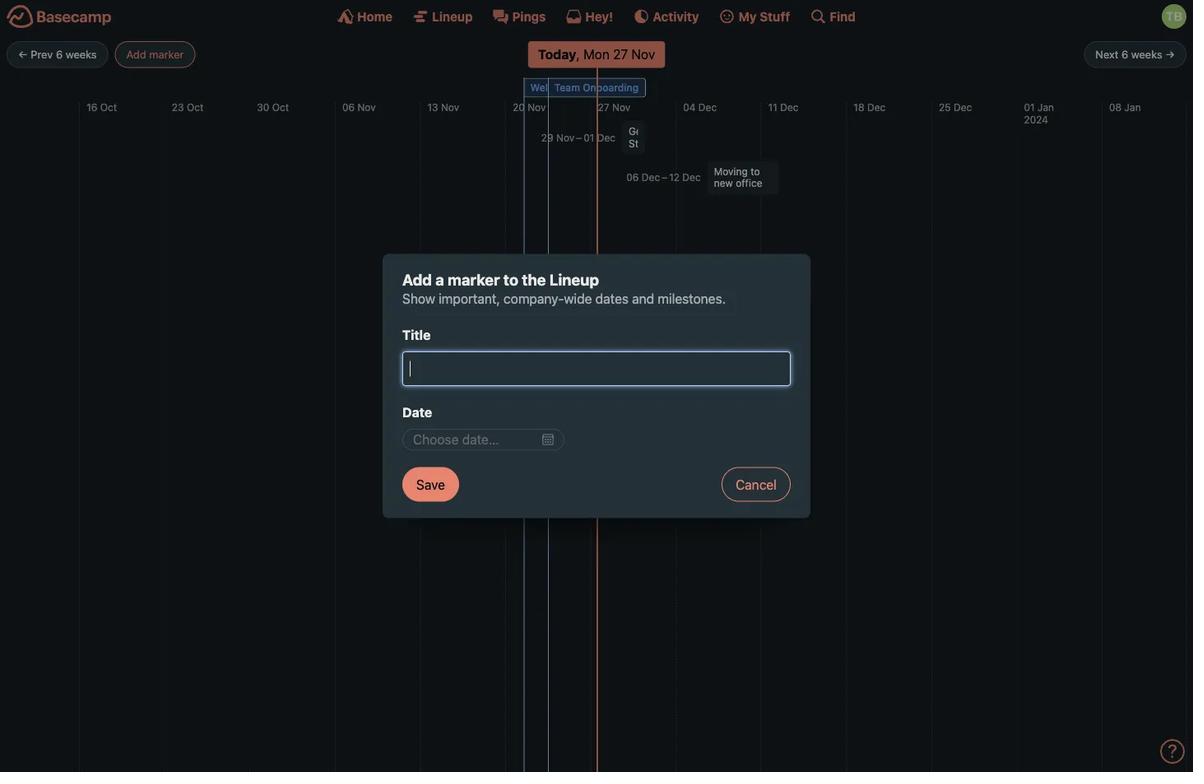 Task type: vqa. For each thing, say whether or not it's contained in the screenshot.
Lineup to the top
yes



Task type: locate. For each thing, give the bounding box(es) containing it.
the left deer
[[577, 82, 592, 93]]

04 dec
[[683, 101, 717, 113]]

lineup
[[432, 9, 473, 23], [550, 270, 599, 288]]

lineup up wide
[[550, 270, 599, 288]]

06
[[342, 101, 355, 113], [627, 172, 639, 183]]

1 vertical spatial lineup
[[550, 270, 599, 288]]

the inside add a marker to the lineup show important, company-wide dates and milestones.
[[522, 270, 546, 288]]

2 oct from the left
[[187, 101, 204, 113]]

nov left 13
[[358, 101, 376, 113]]

nov for 27
[[612, 101, 631, 113]]

1 vertical spatial –
[[662, 172, 668, 183]]

29
[[541, 132, 554, 143]]

nov for 06
[[358, 101, 376, 113]]

06 right 30 oct
[[342, 101, 355, 113]]

2 horizontal spatial oct
[[272, 101, 289, 113]]

dec for 06 dec – 12 dec
[[642, 172, 660, 183]]

to up company-
[[504, 270, 519, 288]]

weeks right prev
[[66, 48, 97, 61]]

add for marker
[[126, 48, 146, 61]]

dec right 04
[[699, 101, 717, 113]]

06 for 06 dec – 12 dec
[[627, 172, 639, 183]]

1 horizontal spatial add
[[403, 270, 432, 288]]

jan right 08
[[1125, 101, 1141, 113]]

6 right next
[[1122, 48, 1129, 61]]

oct right 16
[[100, 101, 117, 113]]

→
[[1166, 48, 1175, 61]]

0 vertical spatial 01
[[1024, 101, 1035, 113]]

2 6 from the left
[[1122, 48, 1129, 61]]

30 oct
[[257, 101, 289, 113]]

1 horizontal spatial the
[[577, 82, 592, 93]]

today
[[538, 47, 577, 62]]

dec
[[699, 101, 717, 113], [781, 101, 799, 113], [867, 101, 886, 113], [954, 101, 972, 113], [597, 132, 616, 143], [642, 172, 660, 183], [683, 172, 701, 183]]

my stuff
[[739, 9, 790, 23]]

08
[[1110, 101, 1122, 113]]

– right 29
[[576, 132, 582, 143]]

0 vertical spatial –
[[576, 132, 582, 143]]

find
[[830, 9, 856, 23]]

team onboarding
[[555, 82, 639, 93]]

weeks
[[66, 48, 97, 61], [1132, 48, 1163, 61]]

lineup left the pings 'popup button' on the top left of the page
[[432, 9, 473, 23]]

–
[[576, 132, 582, 143], [662, 172, 668, 183]]

next 6 weeks →
[[1096, 48, 1175, 61]]

marker inside add marker link
[[149, 48, 184, 61]]

06 left 12 on the right
[[627, 172, 639, 183]]

0 vertical spatial add
[[126, 48, 146, 61]]

welcome the deer to the carnival link
[[524, 78, 687, 98]]

next
[[1096, 48, 1119, 61]]

0 horizontal spatial the
[[522, 270, 546, 288]]

2 horizontal spatial the
[[632, 82, 647, 93]]

dec right 18
[[867, 101, 886, 113]]

home link
[[338, 8, 393, 25]]

←
[[18, 48, 28, 61]]

stuff
[[760, 9, 790, 23]]

marker up important,
[[448, 270, 500, 288]]

to inside moving to new office
[[751, 166, 760, 177]]

the left carnival
[[632, 82, 647, 93]]

1 vertical spatial add
[[403, 270, 432, 288]]

to
[[619, 82, 629, 93], [751, 166, 760, 177], [504, 270, 519, 288]]

nov right the 20
[[528, 101, 546, 113]]

1 horizontal spatial to
[[619, 82, 629, 93]]

add inside add a marker to the lineup show important, company-wide dates and milestones.
[[403, 270, 432, 288]]

nov right 27
[[612, 101, 631, 113]]

welcome
[[531, 82, 574, 93]]

jan inside the 01 jan 2024
[[1038, 101, 1054, 113]]

0 horizontal spatial 6
[[56, 48, 63, 61]]

13
[[428, 101, 438, 113]]

0 vertical spatial to
[[619, 82, 629, 93]]

nov right 29
[[556, 132, 575, 143]]

29 nov – 01 dec
[[541, 132, 616, 143]]

0 vertical spatial marker
[[149, 48, 184, 61]]

oct
[[100, 101, 117, 113], [187, 101, 204, 113], [272, 101, 289, 113]]

1 horizontal spatial marker
[[448, 270, 500, 288]]

25
[[939, 101, 951, 113]]

3 oct from the left
[[272, 101, 289, 113]]

6 right prev
[[56, 48, 63, 61]]

activity
[[653, 9, 699, 23]]

01 up 2024
[[1024, 101, 1035, 113]]

add a marker to the lineup show important, company-wide dates and milestones.
[[403, 270, 726, 307]]

weeks left →
[[1132, 48, 1163, 61]]

1 vertical spatial to
[[751, 166, 760, 177]]

01 right 29
[[584, 132, 595, 143]]

jan
[[1038, 101, 1054, 113], [1125, 101, 1141, 113]]

1 vertical spatial 06
[[627, 172, 639, 183]]

nov for 29
[[556, 132, 575, 143]]

the up company-
[[522, 270, 546, 288]]

to up office
[[751, 166, 760, 177]]

1 6 from the left
[[56, 48, 63, 61]]

27
[[598, 101, 610, 113]]

oct right 30
[[272, 101, 289, 113]]

the for carnival
[[632, 82, 647, 93]]

2024
[[1024, 114, 1049, 126]]

nov for 20
[[528, 101, 546, 113]]

jan for 01 jan 2024
[[1038, 101, 1054, 113]]

2 jan from the left
[[1125, 101, 1141, 113]]

0 horizontal spatial add
[[126, 48, 146, 61]]

jan up 2024
[[1038, 101, 1054, 113]]

1 vertical spatial 01
[[584, 132, 595, 143]]

6
[[56, 48, 63, 61], [1122, 48, 1129, 61]]

lineup inside main element
[[432, 9, 473, 23]]

04
[[683, 101, 696, 113]]

0 vertical spatial lineup
[[432, 9, 473, 23]]

0 horizontal spatial –
[[576, 132, 582, 143]]

dec right 12 on the right
[[683, 172, 701, 183]]

1 vertical spatial marker
[[448, 270, 500, 288]]

None text field
[[403, 351, 791, 386]]

to inside add a marker to the lineup show important, company-wide dates and milestones.
[[504, 270, 519, 288]]

dec for 18 dec
[[867, 101, 886, 113]]

1 horizontal spatial weeks
[[1132, 48, 1163, 61]]

marker up 23
[[149, 48, 184, 61]]

dates
[[596, 291, 629, 307]]

team
[[555, 82, 580, 93]]

add
[[126, 48, 146, 61], [403, 270, 432, 288]]

← prev 6 weeks
[[18, 48, 97, 61]]

0 vertical spatial 06
[[342, 101, 355, 113]]

1 horizontal spatial 06
[[627, 172, 639, 183]]

30
[[257, 101, 269, 113]]

oct for 30 oct
[[272, 101, 289, 113]]

0 horizontal spatial to
[[504, 270, 519, 288]]

dec left 12 on the right
[[642, 172, 660, 183]]

moving to new office link
[[708, 161, 779, 194]]

oct for 16 oct
[[100, 101, 117, 113]]

1 oct from the left
[[100, 101, 117, 113]]

2 vertical spatial to
[[504, 270, 519, 288]]

dec down 27
[[597, 132, 616, 143]]

20 nov
[[513, 101, 546, 113]]

20
[[513, 101, 525, 113]]

1 horizontal spatial lineup
[[550, 270, 599, 288]]

1 horizontal spatial oct
[[187, 101, 204, 113]]

find button
[[810, 8, 856, 25]]

2 horizontal spatial to
[[751, 166, 760, 177]]

1 jan from the left
[[1038, 101, 1054, 113]]

dec right 11 at top
[[781, 101, 799, 113]]

01 jan 2024
[[1024, 101, 1054, 126]]

the
[[577, 82, 592, 93], [632, 82, 647, 93], [522, 270, 546, 288]]

new
[[714, 178, 733, 189]]

to right deer
[[619, 82, 629, 93]]

23 oct
[[172, 101, 204, 113]]

marker
[[149, 48, 184, 61], [448, 270, 500, 288]]

add for a
[[403, 270, 432, 288]]

1 horizontal spatial jan
[[1125, 101, 1141, 113]]

0 horizontal spatial marker
[[149, 48, 184, 61]]

oct right 23
[[187, 101, 204, 113]]

11
[[769, 101, 778, 113]]

nov
[[358, 101, 376, 113], [441, 101, 459, 113], [528, 101, 546, 113], [612, 101, 631, 113], [556, 132, 575, 143]]

nov right 13
[[441, 101, 459, 113]]

0 horizontal spatial 06
[[342, 101, 355, 113]]

1 horizontal spatial 01
[[1024, 101, 1035, 113]]

27 nov
[[598, 101, 631, 113]]

dec right 25
[[954, 101, 972, 113]]

06 dec – 12 dec
[[627, 172, 701, 183]]

0 horizontal spatial 01
[[584, 132, 595, 143]]

– left 12 on the right
[[662, 172, 668, 183]]

None submit
[[403, 467, 459, 502]]

add marker
[[126, 48, 184, 61]]

0 horizontal spatial lineup
[[432, 9, 473, 23]]

my stuff button
[[719, 8, 790, 25]]

my
[[739, 9, 757, 23]]

hey!
[[586, 9, 613, 23]]

dec for 25 dec
[[954, 101, 972, 113]]

1 horizontal spatial –
[[662, 172, 668, 183]]

0 horizontal spatial jan
[[1038, 101, 1054, 113]]

23
[[172, 101, 184, 113]]

01
[[1024, 101, 1035, 113], [584, 132, 595, 143]]

1 weeks from the left
[[66, 48, 97, 61]]

0 horizontal spatial oct
[[100, 101, 117, 113]]

0 horizontal spatial weeks
[[66, 48, 97, 61]]

1 horizontal spatial 6
[[1122, 48, 1129, 61]]



Task type: describe. For each thing, give the bounding box(es) containing it.
add marker link
[[115, 41, 195, 68]]

16 oct
[[87, 101, 117, 113]]

Choose date… field
[[403, 429, 565, 451]]

11 dec
[[769, 101, 799, 113]]

and
[[632, 291, 655, 307]]

08 jan
[[1110, 101, 1141, 113]]

dec for 11 dec
[[781, 101, 799, 113]]

show
[[403, 291, 435, 307]]

01 inside the 01 jan 2024
[[1024, 101, 1035, 113]]

carnival
[[650, 82, 687, 93]]

nov for 13
[[441, 101, 459, 113]]

2 weeks from the left
[[1132, 48, 1163, 61]]

jan for 08 jan
[[1125, 101, 1141, 113]]

important,
[[439, 291, 500, 307]]

welcome the deer to the carnival
[[531, 82, 687, 93]]

company-
[[504, 291, 564, 307]]

16
[[87, 101, 97, 113]]

06 for 06 nov
[[342, 101, 355, 113]]

marker inside add a marker to the lineup show important, company-wide dates and milestones.
[[448, 270, 500, 288]]

12
[[669, 172, 680, 183]]

main element
[[0, 0, 1194, 32]]

deer
[[595, 82, 617, 93]]

lineup link
[[413, 8, 473, 25]]

to for carnival
[[619, 82, 629, 93]]

the for lineup
[[522, 270, 546, 288]]

activity link
[[633, 8, 699, 25]]

06 nov
[[342, 101, 376, 113]]

moving to new office
[[714, 166, 763, 189]]

milestones.
[[658, 291, 726, 307]]

to for lineup
[[504, 270, 519, 288]]

25 dec
[[939, 101, 972, 113]]

pings button
[[493, 8, 546, 25]]

switch accounts image
[[7, 4, 112, 30]]

cancel
[[736, 477, 777, 492]]

wide
[[564, 291, 592, 307]]

lineup inside add a marker to the lineup show important, company-wide dates and milestones.
[[550, 270, 599, 288]]

date
[[403, 405, 432, 420]]

18
[[854, 101, 865, 113]]

prev
[[31, 48, 53, 61]]

onboarding
[[583, 82, 639, 93]]

– for 12 dec
[[662, 172, 668, 183]]

18 dec
[[854, 101, 886, 113]]

hey! button
[[566, 8, 613, 25]]

13 nov
[[428, 101, 459, 113]]

home
[[357, 9, 393, 23]]

moving
[[714, 166, 748, 177]]

– for 01 dec
[[576, 132, 582, 143]]

cancel link
[[722, 467, 791, 502]]

oct for 23 oct
[[187, 101, 204, 113]]

team onboarding link
[[548, 78, 646, 98]]

dec for 04 dec
[[699, 101, 717, 113]]

office
[[736, 178, 763, 189]]

a
[[436, 270, 444, 288]]

title
[[403, 327, 431, 343]]

pings
[[512, 9, 546, 23]]



